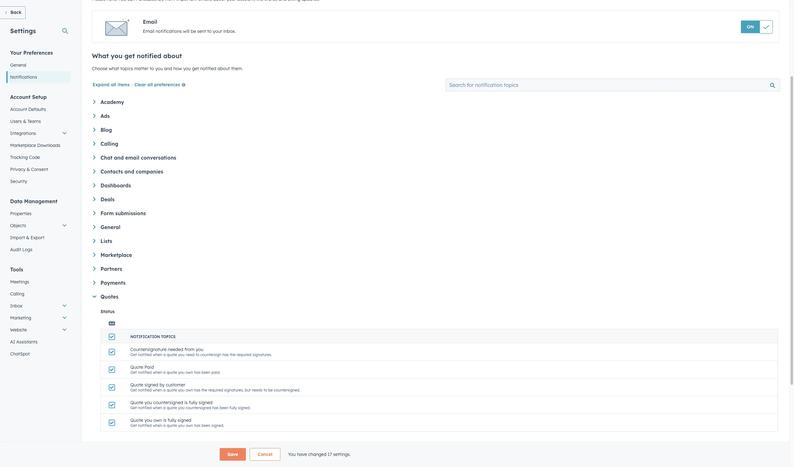 Task type: locate. For each thing, give the bounding box(es) containing it.
and for contacts and companies
[[124, 168, 134, 175]]

general
[[10, 62, 26, 68], [101, 224, 120, 230]]

1 vertical spatial signed.
[[211, 423, 224, 428]]

0 horizontal spatial fully
[[168, 418, 176, 423]]

has left paid. at the left bottom
[[194, 370, 200, 375]]

partners button
[[93, 266, 778, 272]]

quote signed by customer get notified when a quote you own has the required signatures, but needs to be countersigned.
[[130, 382, 300, 393]]

2 account from the top
[[10, 107, 27, 112]]

0 horizontal spatial marketplace
[[10, 143, 36, 148]]

4 when from the top
[[153, 406, 162, 410]]

to right matter
[[150, 66, 154, 71]]

caret image inside academy dropdown button
[[93, 100, 95, 104]]

signatures.
[[252, 352, 272, 357]]

required down paid. at the left bottom
[[208, 388, 223, 393]]

own inside quote signed by customer get notified when a quote you own has the required signatures, but needs to be countersigned.
[[186, 388, 193, 393]]

caret image for general
[[93, 225, 95, 229]]

2 a from the top
[[163, 370, 166, 375]]

tools element
[[6, 266, 71, 360]]

been down 'signatures,'
[[220, 406, 228, 410]]

1 all from the left
[[111, 82, 116, 88]]

account up account defaults
[[10, 94, 31, 100]]

0 horizontal spatial be
[[191, 28, 196, 34]]

be right will
[[191, 28, 196, 34]]

calling up inbox
[[10, 291, 24, 297]]

signed.
[[238, 406, 251, 410], [211, 423, 224, 428]]

4 caret image from the top
[[93, 183, 95, 187]]

is inside quote you countersigned is fully signed get notified when a quote you countersigned has been fully signed.
[[184, 400, 188, 406]]

get inside quote paid get notified when a quote you own has been paid.
[[130, 370, 137, 375]]

quote inside countersignature needed from you get notified when a quote you need to countersign has the required signatures.
[[167, 352, 177, 357]]

topics right what
[[120, 66, 133, 71]]

been
[[202, 370, 210, 375], [220, 406, 228, 410], [202, 423, 210, 428]]

5 get from the top
[[130, 423, 137, 428]]

caret image inside lists dropdown button
[[93, 239, 95, 243]]

1 horizontal spatial required
[[237, 352, 251, 357]]

data management element
[[6, 198, 71, 256]]

signed inside quote signed by customer get notified when a quote you own has the required signatures, but needs to be countersigned.
[[144, 382, 158, 388]]

but
[[245, 388, 251, 393]]

1 vertical spatial and
[[114, 155, 124, 161]]

calling button
[[93, 141, 778, 147]]

fully down 'signatures,'
[[230, 406, 237, 410]]

has inside quote you own is fully signed get notified when a quote you own has been signed.
[[194, 423, 200, 428]]

get up matter
[[124, 52, 135, 60]]

caret image
[[93, 100, 95, 104], [93, 128, 95, 132], [93, 142, 95, 146], [93, 183, 95, 187], [93, 197, 95, 201], [93, 211, 95, 215], [93, 225, 95, 229]]

0 horizontal spatial countersigned
[[153, 400, 183, 406]]

0 vertical spatial signed.
[[238, 406, 251, 410]]

back
[[10, 9, 21, 15]]

users & teams
[[10, 119, 41, 124]]

marketplace downloads link
[[6, 139, 71, 151]]

been inside quote you countersigned is fully signed get notified when a quote you countersigned has been fully signed.
[[220, 406, 228, 410]]

integrations
[[10, 131, 36, 136]]

needs
[[252, 388, 262, 393]]

been inside quote paid get notified when a quote you own has been paid.
[[202, 370, 210, 375]]

quote inside quote paid get notified when a quote you own has been paid.
[[130, 364, 143, 370]]

to right need
[[196, 352, 199, 357]]

6 caret image from the top
[[93, 211, 95, 215]]

countersigned up quote you own is fully signed get notified when a quote you own has been signed.
[[186, 406, 211, 410]]

3 quote from the top
[[130, 400, 143, 406]]

and down email
[[124, 168, 134, 175]]

caret image inside partners dropdown button
[[93, 267, 95, 271]]

get inside quote signed by customer get notified when a quote you own has the required signatures, but needs to be countersigned.
[[130, 388, 137, 393]]

general down your
[[10, 62, 26, 68]]

& inside "data management" element
[[26, 235, 29, 241]]

1 horizontal spatial calling
[[101, 141, 118, 147]]

5 quote from the top
[[167, 423, 177, 428]]

2 when from the top
[[153, 370, 162, 375]]

1 caret image from the top
[[93, 100, 95, 104]]

to right the needs
[[264, 388, 267, 393]]

1 vertical spatial required
[[208, 388, 223, 393]]

5 a from the top
[[163, 423, 166, 428]]

get right how
[[192, 66, 199, 71]]

&
[[23, 119, 26, 124], [27, 167, 30, 172], [26, 235, 29, 241]]

1 horizontal spatial topics
[[161, 334, 175, 339]]

caret image inside payments dropdown button
[[93, 281, 95, 285]]

0 horizontal spatial calling
[[10, 291, 24, 297]]

contacts
[[101, 168, 123, 175]]

caret image for academy
[[93, 100, 95, 104]]

required left the "signatures." on the left bottom of the page
[[237, 352, 251, 357]]

the up quote you countersigned is fully signed get notified when a quote you countersigned has been fully signed.
[[202, 388, 207, 393]]

topics up needed
[[161, 334, 175, 339]]

account up users
[[10, 107, 27, 112]]

caret image inside marketplace dropdown button
[[93, 253, 95, 257]]

marketplace up partners
[[101, 252, 132, 258]]

tracking code link
[[6, 151, 71, 163]]

notified inside quote paid get notified when a quote you own has been paid.
[[138, 370, 152, 375]]

countersigned
[[153, 400, 183, 406], [186, 406, 211, 410]]

chat
[[101, 155, 112, 161]]

countersigned down by
[[153, 400, 183, 406]]

properties link
[[6, 208, 71, 220]]

0 vertical spatial calling
[[101, 141, 118, 147]]

1 horizontal spatial and
[[124, 168, 134, 175]]

caret image for deals
[[93, 197, 95, 201]]

caret image inside blog dropdown button
[[93, 128, 95, 132]]

0 horizontal spatial is
[[163, 418, 166, 423]]

1 horizontal spatial the
[[230, 352, 236, 357]]

fully up quote you own is fully signed get notified when a quote you own has been signed.
[[189, 400, 197, 406]]

general link
[[6, 59, 71, 71]]

expand all items button
[[93, 82, 130, 88]]

email
[[143, 19, 157, 25], [143, 28, 154, 34]]

required
[[237, 352, 251, 357], [208, 388, 223, 393]]

save button
[[220, 448, 246, 461]]

2 caret image from the top
[[93, 128, 95, 132]]

about up how
[[163, 52, 182, 60]]

caret image for calling
[[93, 142, 95, 146]]

caret image
[[93, 114, 95, 118], [93, 156, 95, 160], [93, 169, 95, 173], [93, 239, 95, 243], [93, 253, 95, 257], [93, 267, 95, 271], [93, 281, 95, 285], [92, 296, 96, 298]]

1 vertical spatial be
[[268, 388, 273, 393]]

countersignature needed from you get notified when a quote you need to countersign has the required signatures.
[[130, 347, 272, 357]]

signed left by
[[144, 382, 158, 388]]

2 get from the top
[[130, 370, 137, 375]]

email up notifications
[[143, 19, 157, 25]]

be inside quote signed by customer get notified when a quote you own has the required signatures, but needs to be countersigned.
[[268, 388, 273, 393]]

1 quote from the top
[[130, 364, 143, 370]]

2 vertical spatial signed
[[177, 418, 191, 423]]

1 email from the top
[[143, 19, 157, 25]]

caret image inside form submissions dropdown button
[[93, 211, 95, 215]]

settings.
[[333, 452, 351, 457]]

what
[[92, 52, 109, 60]]

caret image inside deals dropdown button
[[93, 197, 95, 201]]

1 when from the top
[[153, 352, 162, 357]]

general inside your preferences element
[[10, 62, 26, 68]]

0 vertical spatial the
[[230, 352, 236, 357]]

2 horizontal spatial and
[[164, 66, 172, 71]]

1 vertical spatial account
[[10, 107, 27, 112]]

caret image inside calling dropdown button
[[93, 142, 95, 146]]

5 when from the top
[[153, 423, 162, 428]]

1 horizontal spatial signed.
[[238, 406, 251, 410]]

1 vertical spatial general
[[101, 224, 120, 230]]

account setup element
[[6, 94, 71, 187]]

signed down quote you countersigned is fully signed get notified when a quote you countersigned has been fully signed.
[[177, 418, 191, 423]]

2 vertical spatial and
[[124, 168, 134, 175]]

a inside quote you countersigned is fully signed get notified when a quote you countersigned has been fully signed.
[[163, 406, 166, 410]]

has for quote you own is fully signed
[[194, 423, 200, 428]]

fully
[[189, 400, 197, 406], [230, 406, 237, 410], [168, 418, 176, 423]]

fully for quote you countersigned is fully signed
[[189, 400, 197, 406]]

been down quote you countersigned is fully signed get notified when a quote you countersigned has been fully signed.
[[202, 423, 210, 428]]

1 horizontal spatial is
[[184, 400, 188, 406]]

1 vertical spatial &
[[27, 167, 30, 172]]

& left export
[[26, 235, 29, 241]]

0 vertical spatial &
[[23, 119, 26, 124]]

email left notifications
[[143, 28, 154, 34]]

0 horizontal spatial topics
[[120, 66, 133, 71]]

4 a from the top
[[163, 406, 166, 410]]

1 vertical spatial been
[[220, 406, 228, 410]]

you inside quote signed by customer get notified when a quote you own has the required signatures, but needs to be countersigned.
[[178, 388, 185, 393]]

caret image inside dashboards dropdown button
[[93, 183, 95, 187]]

quote for quote paid
[[130, 364, 143, 370]]

caret image inside chat and email conversations dropdown button
[[93, 156, 95, 160]]

is down customer
[[184, 400, 188, 406]]

the right "countersign"
[[230, 352, 236, 357]]

0 horizontal spatial and
[[114, 155, 124, 161]]

all right clear
[[147, 82, 153, 88]]

0 vertical spatial required
[[237, 352, 251, 357]]

1 horizontal spatial all
[[147, 82, 153, 88]]

1 horizontal spatial fully
[[189, 400, 197, 406]]

0 vertical spatial marketplace
[[10, 143, 36, 148]]

caret image inside ads dropdown button
[[93, 114, 95, 118]]

quote
[[130, 364, 143, 370], [130, 382, 143, 388], [130, 400, 143, 406], [130, 418, 143, 423]]

form
[[101, 210, 114, 217]]

1 horizontal spatial about
[[217, 66, 230, 71]]

signed inside quote you countersigned is fully signed get notified when a quote you countersigned has been fully signed.
[[199, 400, 213, 406]]

how
[[173, 66, 182, 71]]

has
[[222, 352, 229, 357], [194, 370, 200, 375], [194, 388, 200, 393], [212, 406, 219, 410], [194, 423, 200, 428]]

quote inside quote you own is fully signed get notified when a quote you own has been signed.
[[130, 418, 143, 423]]

1 horizontal spatial be
[[268, 388, 273, 393]]

email notifications will be sent to your inbox.
[[143, 28, 236, 34]]

caret image for contacts and companies
[[93, 169, 95, 173]]

email
[[125, 155, 139, 161]]

quotes
[[101, 294, 118, 300]]

caret image for lists
[[93, 239, 95, 243]]

required inside quote signed by customer get notified when a quote you own has the required signatures, but needs to be countersigned.
[[208, 388, 223, 393]]

caret image for dashboards
[[93, 183, 95, 187]]

has up quote you countersigned is fully signed get notified when a quote you countersigned has been fully signed.
[[194, 388, 200, 393]]

7 caret image from the top
[[93, 225, 95, 229]]

quote inside quote you countersigned is fully signed get notified when a quote you countersigned has been fully signed.
[[130, 400, 143, 406]]

marketplace inside account setup element
[[10, 143, 36, 148]]

quote
[[167, 352, 177, 357], [167, 370, 177, 375], [167, 388, 177, 393], [167, 406, 177, 410], [167, 423, 177, 428]]

fully inside quote you own is fully signed get notified when a quote you own has been signed.
[[168, 418, 176, 423]]

4 quote from the top
[[167, 406, 177, 410]]

objects
[[10, 223, 26, 229]]

contacts and companies button
[[93, 168, 778, 175]]

academy button
[[93, 99, 778, 105]]

your preferences element
[[6, 49, 71, 83]]

2 email from the top
[[143, 28, 154, 34]]

has down quote signed by customer get notified when a quote you own has the required signatures, but needs to be countersigned.
[[212, 406, 219, 410]]

users
[[10, 119, 22, 124]]

caret image inside quotes dropdown button
[[92, 296, 96, 298]]

0 vertical spatial topics
[[120, 66, 133, 71]]

1 quote from the top
[[167, 352, 177, 357]]

0 vertical spatial general
[[10, 62, 26, 68]]

fully down quote you countersigned is fully signed get notified when a quote you countersigned has been fully signed.
[[168, 418, 176, 423]]

4 quote from the top
[[130, 418, 143, 423]]

3 get from the top
[[130, 388, 137, 393]]

ai assistants
[[10, 339, 38, 345]]

been inside quote you own is fully signed get notified when a quote you own has been signed.
[[202, 423, 210, 428]]

been left paid. at the left bottom
[[202, 370, 210, 375]]

3 quote from the top
[[167, 388, 177, 393]]

2 all from the left
[[147, 82, 153, 88]]

quote up customer
[[167, 370, 177, 375]]

1 vertical spatial signed
[[199, 400, 213, 406]]

integrations button
[[6, 127, 71, 139]]

consent
[[31, 167, 48, 172]]

calling up chat
[[101, 141, 118, 147]]

marketplace
[[10, 143, 36, 148], [101, 252, 132, 258]]

companies
[[136, 168, 163, 175]]

2 horizontal spatial signed
[[199, 400, 213, 406]]

is inside quote you own is fully signed get notified when a quote you own has been signed.
[[163, 418, 166, 423]]

quote right by
[[167, 388, 177, 393]]

when inside quote you countersigned is fully signed get notified when a quote you countersigned has been fully signed.
[[153, 406, 162, 410]]

get inside countersignature needed from you get notified when a quote you need to countersign has the required signatures.
[[130, 352, 137, 357]]

submissions
[[115, 210, 146, 217]]

all left items
[[111, 82, 116, 88]]

0 vertical spatial signed
[[144, 382, 158, 388]]

you
[[111, 52, 123, 60], [155, 66, 163, 71], [183, 66, 191, 71], [196, 347, 203, 352], [178, 352, 185, 357], [178, 370, 185, 375], [178, 388, 185, 393], [144, 400, 152, 406], [178, 406, 185, 410], [144, 418, 152, 423], [178, 423, 185, 428]]

dashboards button
[[93, 182, 778, 189]]

quote inside quote signed by customer get notified when a quote you own has the required signatures, but needs to be countersigned.
[[167, 388, 177, 393]]

0 vertical spatial email
[[143, 19, 157, 25]]

you have changed 17 settings.
[[288, 452, 351, 457]]

ads
[[101, 113, 110, 119]]

3 a from the top
[[163, 388, 166, 393]]

tracking
[[10, 155, 28, 160]]

a inside quote paid get notified when a quote you own has been paid.
[[163, 370, 166, 375]]

chat and email conversations
[[101, 155, 176, 161]]

& inside 'link'
[[23, 119, 26, 124]]

chatspot link
[[6, 348, 71, 360]]

general button
[[93, 224, 778, 230]]

academy
[[101, 99, 124, 105]]

1 vertical spatial is
[[163, 418, 166, 423]]

1 vertical spatial get
[[192, 66, 199, 71]]

1 horizontal spatial countersigned
[[186, 406, 211, 410]]

general down form
[[101, 224, 120, 230]]

1 account from the top
[[10, 94, 31, 100]]

0 horizontal spatial signed
[[144, 382, 158, 388]]

expand
[[93, 82, 109, 88]]

topics
[[120, 66, 133, 71], [161, 334, 175, 339]]

2 quote from the top
[[130, 382, 143, 388]]

be right the needs
[[268, 388, 273, 393]]

all for expand
[[111, 82, 116, 88]]

0 horizontal spatial signed.
[[211, 423, 224, 428]]

tools
[[10, 266, 23, 273]]

1 vertical spatial topics
[[161, 334, 175, 339]]

has inside quote you countersigned is fully signed get notified when a quote you countersigned has been fully signed.
[[212, 406, 219, 410]]

0 horizontal spatial the
[[202, 388, 207, 393]]

caret image inside contacts and companies dropdown button
[[93, 169, 95, 173]]

items
[[118, 82, 130, 88]]

is down quote you countersigned is fully signed get notified when a quote you countersigned has been fully signed.
[[163, 418, 166, 423]]

account for account setup
[[10, 94, 31, 100]]

1 get from the top
[[130, 352, 137, 357]]

marketplace down integrations
[[10, 143, 36, 148]]

preferences
[[154, 82, 180, 88]]

0 horizontal spatial all
[[111, 82, 116, 88]]

the
[[230, 352, 236, 357], [202, 388, 207, 393]]

about
[[163, 52, 182, 60], [217, 66, 230, 71]]

when inside quote paid get notified when a quote you own has been paid.
[[153, 370, 162, 375]]

quote you countersigned is fully signed get notified when a quote you countersigned has been fully signed.
[[130, 400, 251, 410]]

clear
[[134, 82, 146, 88]]

quote up quote paid get notified when a quote you own has been paid.
[[167, 352, 177, 357]]

to right sent
[[207, 28, 212, 34]]

and right chat
[[114, 155, 124, 161]]

account
[[10, 94, 31, 100], [10, 107, 27, 112]]

0 horizontal spatial required
[[208, 388, 223, 393]]

signed. inside quote you own is fully signed get notified when a quote you own has been signed.
[[211, 423, 224, 428]]

privacy & consent
[[10, 167, 48, 172]]

1 horizontal spatial signed
[[177, 418, 191, 423]]

quote down quote you countersigned is fully signed get notified when a quote you countersigned has been fully signed.
[[167, 423, 177, 428]]

0 vertical spatial been
[[202, 370, 210, 375]]

audit logs
[[10, 247, 32, 253]]

when inside quote you own is fully signed get notified when a quote you own has been signed.
[[153, 423, 162, 428]]

caret image for ads
[[93, 114, 95, 118]]

0 horizontal spatial about
[[163, 52, 182, 60]]

required inside countersignature needed from you get notified when a quote you need to countersign has the required signatures.
[[237, 352, 251, 357]]

all inside button
[[147, 82, 153, 88]]

quote up quote you own is fully signed get notified when a quote you own has been signed.
[[167, 406, 177, 410]]

4 get from the top
[[130, 406, 137, 410]]

website
[[10, 327, 27, 333]]

1 vertical spatial the
[[202, 388, 207, 393]]

caret image for blog
[[93, 128, 95, 132]]

2 vertical spatial been
[[202, 423, 210, 428]]

calling inside tools element
[[10, 291, 24, 297]]

2 horizontal spatial fully
[[230, 406, 237, 410]]

you inside quote paid get notified when a quote you own has been paid.
[[178, 370, 185, 375]]

your
[[10, 50, 22, 56]]

quote inside quote signed by customer get notified when a quote you own has the required signatures, but needs to be countersigned.
[[130, 382, 143, 388]]

the inside quote signed by customer get notified when a quote you own has the required signatures, but needs to be countersigned.
[[202, 388, 207, 393]]

& right users
[[23, 119, 26, 124]]

sent
[[197, 28, 206, 34]]

about left them.
[[217, 66, 230, 71]]

2 vertical spatial &
[[26, 235, 29, 241]]

& right privacy
[[27, 167, 30, 172]]

Search for notification topics search field
[[446, 79, 780, 91]]

1 vertical spatial about
[[217, 66, 230, 71]]

2 quote from the top
[[167, 370, 177, 375]]

1 horizontal spatial marketplace
[[101, 252, 132, 258]]

5 caret image from the top
[[93, 197, 95, 201]]

3 caret image from the top
[[93, 142, 95, 146]]

1 vertical spatial email
[[143, 28, 154, 34]]

signed inside quote you own is fully signed get notified when a quote you own has been signed.
[[177, 418, 191, 423]]

blog
[[101, 127, 112, 133]]

marketplace for marketplace
[[101, 252, 132, 258]]

0 vertical spatial account
[[10, 94, 31, 100]]

signed down quote signed by customer get notified when a quote you own has the required signatures, but needs to be countersigned.
[[199, 400, 213, 406]]

by
[[160, 382, 165, 388]]

when inside quote signed by customer get notified when a quote you own has the required signatures, but needs to be countersigned.
[[153, 388, 162, 393]]

0 horizontal spatial general
[[10, 62, 26, 68]]

0 horizontal spatial get
[[124, 52, 135, 60]]

and left how
[[164, 66, 172, 71]]

0 vertical spatial be
[[191, 28, 196, 34]]

privacy & consent link
[[6, 163, 71, 175]]

3 when from the top
[[153, 388, 162, 393]]

1 vertical spatial calling
[[10, 291, 24, 297]]

& for teams
[[23, 119, 26, 124]]

1 a from the top
[[163, 352, 166, 357]]

has down quote you countersigned is fully signed get notified when a quote you countersigned has been fully signed.
[[194, 423, 200, 428]]

is for countersigned
[[184, 400, 188, 406]]

1 vertical spatial marketplace
[[101, 252, 132, 258]]

has right "countersign"
[[222, 352, 229, 357]]

0 vertical spatial is
[[184, 400, 188, 406]]

caret image inside general 'dropdown button'
[[93, 225, 95, 229]]

countersign
[[200, 352, 221, 357]]

has inside countersignature needed from you get notified when a quote you need to countersign has the required signatures.
[[222, 352, 229, 357]]



Task type: describe. For each thing, give the bounding box(es) containing it.
website button
[[6, 324, 71, 336]]

what you get notified about
[[92, 52, 182, 60]]

to inside countersignature needed from you get notified when a quote you need to countersign has the required signatures.
[[196, 352, 199, 357]]

notification topics
[[130, 334, 175, 339]]

defaults
[[28, 107, 46, 112]]

get inside quote you own is fully signed get notified when a quote you own has been signed.
[[130, 423, 137, 428]]

from
[[185, 347, 194, 352]]

caret image for marketplace
[[93, 253, 95, 257]]

your preferences
[[10, 50, 53, 56]]

quote inside quote you countersigned is fully signed get notified when a quote you countersigned has been fully signed.
[[167, 406, 177, 410]]

quote inside quote paid get notified when a quote you own has been paid.
[[167, 370, 177, 375]]

& for consent
[[27, 167, 30, 172]]

account setup
[[10, 94, 47, 100]]

email for email
[[143, 19, 157, 25]]

export
[[31, 235, 44, 241]]

the inside countersignature needed from you get notified when a quote you need to countersign has the required signatures.
[[230, 352, 236, 357]]

import
[[10, 235, 25, 241]]

management
[[24, 198, 57, 205]]

caret image for payments
[[93, 281, 95, 285]]

has inside quote signed by customer get notified when a quote you own has the required signatures, but needs to be countersigned.
[[194, 388, 200, 393]]

cancel button
[[250, 448, 280, 461]]

signed for quote you countersigned is fully signed
[[199, 400, 213, 406]]

settings
[[10, 27, 36, 35]]

caret image for form submissions
[[93, 211, 95, 215]]

1 horizontal spatial get
[[192, 66, 199, 71]]

save
[[227, 452, 238, 457]]

form submissions
[[101, 210, 146, 217]]

lists button
[[93, 238, 778, 244]]

changed
[[308, 452, 326, 457]]

notified inside quote signed by customer get notified when a quote you own has the required signatures, but needs to be countersigned.
[[138, 388, 152, 393]]

data
[[10, 198, 23, 205]]

deals
[[101, 196, 115, 203]]

to inside quote signed by customer get notified when a quote you own has the required signatures, but needs to be countersigned.
[[264, 388, 267, 393]]

partners
[[101, 266, 122, 272]]

and for chat and email conversations
[[114, 155, 124, 161]]

signatures,
[[224, 388, 244, 393]]

downloads
[[37, 143, 60, 148]]

audit
[[10, 247, 21, 253]]

notified inside countersignature needed from you get notified when a quote you need to countersign has the required signatures.
[[138, 352, 152, 357]]

meetings link
[[6, 276, 71, 288]]

email for email notifications will be sent to your inbox.
[[143, 28, 154, 34]]

has inside quote paid get notified when a quote you own has been paid.
[[194, 370, 200, 375]]

your
[[213, 28, 222, 34]]

logs
[[22, 247, 32, 253]]

quote for quote you own is fully signed
[[130, 418, 143, 423]]

security link
[[6, 175, 71, 187]]

payments
[[101, 280, 126, 286]]

countersigned.
[[274, 388, 300, 393]]

quote for quote you countersigned is fully signed
[[130, 400, 143, 406]]

deals button
[[93, 196, 778, 203]]

have
[[297, 452, 307, 457]]

been for quote you countersigned is fully signed
[[220, 406, 228, 410]]

quote for quote signed by customer
[[130, 382, 143, 388]]

caret image for partners
[[93, 267, 95, 271]]

import & export link
[[6, 232, 71, 244]]

cancel
[[258, 452, 272, 457]]

notified inside quote you own is fully signed get notified when a quote you own has been signed.
[[138, 423, 152, 428]]

data management
[[10, 198, 57, 205]]

0 vertical spatial about
[[163, 52, 182, 60]]

properties
[[10, 211, 31, 217]]

notifications link
[[6, 71, 71, 83]]

is for own
[[163, 418, 166, 423]]

matter
[[134, 66, 148, 71]]

back link
[[0, 6, 26, 19]]

get inside quote you countersigned is fully signed get notified when a quote you countersigned has been fully signed.
[[130, 406, 137, 410]]

need
[[186, 352, 194, 357]]

marketplace button
[[93, 252, 778, 258]]

quote inside quote you own is fully signed get notified when a quote you own has been signed.
[[167, 423, 177, 428]]

setup
[[32, 94, 47, 100]]

notifications
[[156, 28, 182, 34]]

expand all items
[[93, 82, 130, 88]]

countersignature
[[130, 347, 167, 352]]

will
[[183, 28, 190, 34]]

fully for quote you own is fully signed
[[168, 418, 176, 423]]

ads button
[[93, 113, 778, 119]]

ai assistants link
[[6, 336, 71, 348]]

a inside quote you own is fully signed get notified when a quote you own has been signed.
[[163, 423, 166, 428]]

what
[[109, 66, 119, 71]]

all for clear
[[147, 82, 153, 88]]

needed
[[168, 347, 183, 352]]

account for account defaults
[[10, 107, 27, 112]]

marketplace downloads
[[10, 143, 60, 148]]

notifications
[[10, 74, 37, 80]]

signed for quote you own is fully signed
[[177, 418, 191, 423]]

been for quote you own is fully signed
[[202, 423, 210, 428]]

choose what topics matter to you and how you get notified about them.
[[92, 66, 243, 71]]

clear all preferences
[[134, 82, 180, 88]]

0 vertical spatial get
[[124, 52, 135, 60]]

has for countersignature needed from you
[[222, 352, 229, 357]]

own inside quote paid get notified when a quote you own has been paid.
[[186, 370, 193, 375]]

assistants
[[16, 339, 38, 345]]

notified inside quote you countersigned is fully signed get notified when a quote you countersigned has been fully signed.
[[138, 406, 152, 410]]

privacy
[[10, 167, 25, 172]]

has for quote you countersigned is fully signed
[[212, 406, 219, 410]]

paid.
[[211, 370, 220, 375]]

marketplace for marketplace downloads
[[10, 143, 36, 148]]

users & teams link
[[6, 115, 71, 127]]

& for export
[[26, 235, 29, 241]]

preferences
[[23, 50, 53, 56]]

when inside countersignature needed from you get notified when a quote you need to countersign has the required signatures.
[[153, 352, 162, 357]]

blog button
[[93, 127, 778, 133]]

signed. inside quote you countersigned is fully signed get notified when a quote you countersigned has been fully signed.
[[238, 406, 251, 410]]

caret image for chat and email conversations
[[93, 156, 95, 160]]

quote paid get notified when a quote you own has been paid.
[[130, 364, 220, 375]]

ai
[[10, 339, 15, 345]]

caret image for quotes
[[92, 296, 96, 298]]

payments button
[[93, 280, 778, 286]]

0 vertical spatial and
[[164, 66, 172, 71]]

on
[[747, 24, 754, 30]]

account defaults
[[10, 107, 46, 112]]

1 horizontal spatial general
[[101, 224, 120, 230]]

security
[[10, 179, 27, 184]]

clear all preferences button
[[134, 82, 188, 89]]

notification
[[130, 334, 160, 339]]

17
[[328, 452, 332, 457]]

inbox button
[[6, 300, 71, 312]]

inbox.
[[223, 28, 236, 34]]

chatspot
[[10, 351, 30, 357]]

a inside countersignature needed from you get notified when a quote you need to countersign has the required signatures.
[[163, 352, 166, 357]]

a inside quote signed by customer get notified when a quote you own has the required signatures, but needs to be countersigned.
[[163, 388, 166, 393]]



Task type: vqa. For each thing, say whether or not it's contained in the screenshot.
Calling Icon POPUP BUTTON
no



